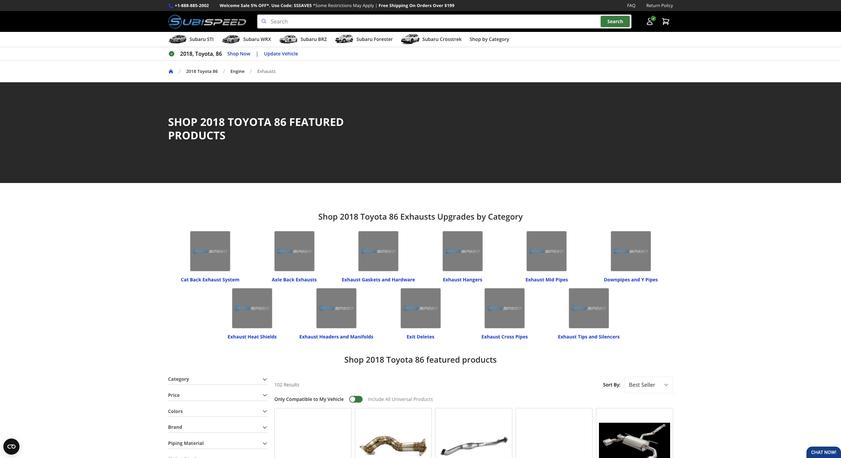 Task type: locate. For each thing, give the bounding box(es) containing it.
2018
[[186, 68, 196, 74], [200, 115, 225, 129], [340, 211, 358, 222], [366, 354, 384, 365]]

free
[[379, 2, 388, 8]]

exhaust left gaskets
[[342, 276, 361, 283]]

back right axle
[[283, 276, 295, 283]]

vehicle
[[282, 50, 298, 57], [328, 396, 344, 402]]

subaru sti
[[190, 36, 214, 42]]

|
[[375, 2, 378, 8], [256, 50, 259, 57]]

2 vertical spatial exhausts
[[296, 276, 317, 283]]

brz
[[318, 36, 327, 42]]

forester
[[374, 36, 393, 42]]

1 subaru from the left
[[190, 36, 206, 42]]

toyota
[[228, 115, 271, 129]]

system
[[222, 276, 240, 283]]

5 subaru from the left
[[422, 36, 439, 42]]

restrictions
[[328, 2, 352, 8]]

subaru left crosstrek
[[422, 36, 439, 42]]

hangers
[[463, 276, 482, 283]]

0 vertical spatial |
[[375, 2, 378, 8]]

1 horizontal spatial exhausts
[[296, 276, 317, 283]]

exhaust hangers link
[[443, 273, 482, 283]]

shop by category button
[[470, 33, 509, 47]]

shields
[[260, 333, 277, 340]]

back right cat
[[190, 276, 201, 283]]

exhaust left mid in the bottom of the page
[[526, 276, 544, 283]]

category inside dropdown button
[[489, 36, 509, 42]]

crosstrek
[[440, 36, 462, 42]]

0 horizontal spatial vehicle
[[282, 50, 298, 57]]

include all universal products
[[368, 396, 433, 402]]

/ left engine
[[223, 68, 225, 75]]

0 horizontal spatial pipes
[[516, 333, 528, 340]]

| left free
[[375, 2, 378, 8]]

2 horizontal spatial /
[[250, 68, 252, 75]]

0 vertical spatial category
[[489, 36, 509, 42]]

exhaust for exhaust gaskets and hardware
[[342, 276, 361, 283]]

pipes right y
[[646, 276, 658, 283]]

back for axle
[[283, 276, 295, 283]]

shop
[[168, 115, 198, 129]]

subaru left forester
[[356, 36, 373, 42]]

0 horizontal spatial |
[[256, 50, 259, 57]]

return policy
[[646, 2, 673, 8]]

exhaust mid pipes
[[526, 276, 568, 283]]

exhaust gaskets and hardware
[[342, 276, 415, 283]]

/
[[179, 68, 181, 75], [223, 68, 225, 75], [250, 68, 252, 75]]

2 / from the left
[[223, 68, 225, 75]]

1 horizontal spatial vehicle
[[328, 396, 344, 402]]

0 vertical spatial vehicle
[[282, 50, 298, 57]]

pipes inside exhaust mid pipes link
[[556, 276, 568, 283]]

toyota
[[197, 68, 212, 74], [360, 211, 387, 222], [386, 354, 413, 365]]

products
[[168, 128, 226, 142]]

1 vertical spatial exhausts
[[400, 211, 435, 222]]

subaru wrx
[[243, 36, 271, 42]]

vehicle down a subaru brz thumbnail image
[[282, 50, 298, 57]]

1 vertical spatial by
[[477, 211, 486, 222]]

piping material
[[168, 440, 204, 446]]

search input field
[[257, 14, 632, 29]]

2 back from the left
[[283, 276, 295, 283]]

colors button
[[168, 406, 268, 417]]

vehicle inside button
[[282, 50, 298, 57]]

sssave5
[[294, 2, 312, 8]]

0 vertical spatial by
[[482, 36, 488, 42]]

102
[[274, 381, 283, 388]]

0 horizontal spatial exhausts
[[257, 68, 276, 74]]

4 subaru from the left
[[356, 36, 373, 42]]

subaru forester
[[356, 36, 393, 42]]

2 vertical spatial toyota
[[386, 354, 413, 365]]

a subaru brz thumbnail image image
[[279, 34, 298, 44]]

exhaust mid pipes image image
[[527, 231, 567, 271]]

pipes for exhaust cross pipes
[[516, 333, 528, 340]]

exhaust left system
[[203, 276, 221, 283]]

1 horizontal spatial /
[[223, 68, 225, 75]]

1 vertical spatial toyota
[[360, 211, 387, 222]]

mid
[[546, 276, 554, 283]]

and left y
[[631, 276, 640, 283]]

2002
[[199, 2, 209, 8]]

shop inside dropdown button
[[470, 36, 481, 42]]

pipes right mid in the bottom of the page
[[556, 276, 568, 283]]

featured
[[289, 115, 344, 129]]

and right gaskets
[[382, 276, 391, 283]]

engine link
[[231, 68, 250, 74], [231, 68, 245, 74]]

pipes for exhaust mid pipes
[[556, 276, 568, 283]]

and right headers
[[340, 333, 349, 340]]

2018,
[[180, 50, 194, 57]]

tips
[[578, 333, 588, 340]]

update
[[264, 50, 281, 57]]

1 vertical spatial |
[[256, 50, 259, 57]]

cat
[[181, 276, 189, 283]]

products
[[414, 396, 433, 402]]

exhaust for exhaust hangers
[[443, 276, 462, 283]]

shop 2018 toyota 86 featured products
[[168, 115, 344, 142]]

exhaust mid pipes link
[[526, 273, 568, 283]]

shop for shop by category
[[470, 36, 481, 42]]

subispeed logo image
[[168, 14, 246, 29]]

1 horizontal spatial back
[[283, 276, 295, 283]]

shop by category
[[470, 36, 509, 42]]

back for cat
[[190, 276, 201, 283]]

and for exhaust headers and manifolds
[[340, 333, 349, 340]]

1 back from the left
[[190, 276, 201, 283]]

category button
[[168, 374, 268, 384]]

1 / from the left
[[179, 68, 181, 75]]

exhaust left headers
[[299, 333, 318, 340]]

and right tips
[[589, 333, 598, 340]]

hardware
[[392, 276, 415, 283]]

subaru sti button
[[168, 33, 214, 47]]

exhaust left heat
[[228, 333, 246, 340]]

2 horizontal spatial exhausts
[[400, 211, 435, 222]]

exhaust cross pipes
[[482, 333, 528, 340]]

2018 for shop 2018 toyota 86 featured products
[[366, 354, 384, 365]]

and
[[382, 276, 391, 283], [631, 276, 640, 283], [340, 333, 349, 340], [589, 333, 598, 340]]

shop for shop now
[[227, 50, 239, 57]]

/ right home icon
[[179, 68, 181, 75]]

exhausts
[[257, 68, 276, 74], [400, 211, 435, 222], [296, 276, 317, 283]]

axle
[[272, 276, 282, 283]]

featured
[[426, 354, 460, 365]]

0 horizontal spatial /
[[179, 68, 181, 75]]

pipes right cross
[[516, 333, 528, 340]]

a subaru sti thumbnail image image
[[168, 34, 187, 44]]

exhaust left cross
[[482, 333, 500, 340]]

shop
[[470, 36, 481, 42], [227, 50, 239, 57], [318, 211, 338, 222], [344, 354, 364, 365]]

price button
[[168, 390, 268, 401]]

downpipes and y pipes link
[[604, 273, 658, 283]]

subaru
[[190, 36, 206, 42], [243, 36, 260, 42], [301, 36, 317, 42], [356, 36, 373, 42], [422, 36, 439, 42]]

search
[[608, 18, 623, 25]]

86
[[216, 50, 222, 57], [213, 68, 218, 74], [274, 115, 286, 129], [389, 211, 398, 222], [415, 354, 424, 365]]

1 horizontal spatial |
[[375, 2, 378, 8]]

exhaust left hangers
[[443, 276, 462, 283]]

off*.
[[258, 2, 270, 8]]

exhaust left tips
[[558, 333, 577, 340]]

1 horizontal spatial pipes
[[556, 276, 568, 283]]

1 vertical spatial category
[[488, 211, 523, 222]]

piping material button
[[168, 438, 268, 449]]

subaru for subaru forester
[[356, 36, 373, 42]]

86 inside shop 2018 toyota 86 featured products
[[274, 115, 286, 129]]

exhaust gaskets and hardware image image
[[358, 231, 399, 271]]

2018 toyota 86 link
[[186, 68, 223, 74], [186, 68, 218, 74]]

exhaust headers and manifolds image image
[[316, 288, 357, 328]]

open widget image
[[3, 439, 19, 455]]

subaru for subaru sti
[[190, 36, 206, 42]]

subaru left wrx
[[243, 36, 260, 42]]

/ right engine
[[250, 68, 252, 75]]

y
[[641, 276, 644, 283]]

sort
[[603, 381, 613, 388]]

exhaust inside "link"
[[299, 333, 318, 340]]

update vehicle
[[264, 50, 298, 57]]

exhaust gaskets and hardware link
[[342, 273, 415, 283]]

by
[[482, 36, 488, 42], [477, 211, 486, 222]]

0 vertical spatial exhausts
[[257, 68, 276, 74]]

2018 inside shop 2018 toyota 86 featured products
[[200, 115, 225, 129]]

a subaru crosstrek thumbnail image image
[[401, 34, 420, 44]]

subaru left sti at the left of page
[[190, 36, 206, 42]]

2 subaru from the left
[[243, 36, 260, 42]]

a subaru wrx thumbnail image image
[[222, 34, 241, 44]]

apply
[[363, 2, 374, 8]]

universal
[[392, 396, 412, 402]]

exhaust
[[203, 276, 221, 283], [342, 276, 361, 283], [443, 276, 462, 283], [526, 276, 544, 283], [228, 333, 246, 340], [299, 333, 318, 340], [482, 333, 500, 340], [558, 333, 577, 340]]

3 / from the left
[[250, 68, 252, 75]]

vehicle right my
[[328, 396, 344, 402]]

manifolds
[[350, 333, 373, 340]]

select... image
[[663, 382, 669, 388]]

subaru left brz
[[301, 36, 317, 42]]

/ for engine
[[223, 68, 225, 75]]

2 horizontal spatial pipes
[[646, 276, 658, 283]]

products
[[462, 354, 497, 365]]

3 subaru from the left
[[301, 36, 317, 42]]

| right now
[[256, 50, 259, 57]]

use
[[271, 2, 280, 8]]

code:
[[281, 2, 293, 8]]

pipes inside exhaust cross pipes link
[[516, 333, 528, 340]]

0 horizontal spatial back
[[190, 276, 201, 283]]



Task type: describe. For each thing, give the bounding box(es) containing it.
exhaust heat shields
[[228, 333, 277, 340]]

by inside dropdown button
[[482, 36, 488, 42]]

0 vertical spatial toyota
[[197, 68, 212, 74]]

by:
[[614, 381, 621, 388]]

wrx
[[261, 36, 271, 42]]

over
[[433, 2, 443, 8]]

deletes
[[417, 333, 434, 340]]

axle back exhausts link
[[272, 273, 317, 283]]

colors
[[168, 408, 183, 414]]

welcome sale 5% off*. use code: sssave5
[[220, 2, 312, 8]]

exhaust heat shields link
[[228, 330, 277, 340]]

pipes inside downpipes and y pipes "link"
[[646, 276, 658, 283]]

exhaust headers and manifolds link
[[299, 330, 373, 340]]

exhaust headers and manifolds
[[299, 333, 373, 340]]

faq link
[[627, 2, 636, 9]]

shop for shop 2018 toyota 86 featured products
[[344, 354, 364, 365]]

shop 2018 toyota 86 featured products
[[344, 354, 497, 365]]

material
[[184, 440, 204, 446]]

exhaust tips and silencers
[[558, 333, 620, 340]]

cat back exhaust system
[[181, 276, 240, 283]]

*some restrictions may apply | free shipping on orders over $199
[[313, 2, 455, 8]]

subaru crosstrek
[[422, 36, 462, 42]]

cat back exhaust system image image
[[190, 231, 230, 271]]

exit deletes
[[407, 333, 434, 340]]

subaru crosstrek button
[[401, 33, 462, 47]]

may
[[353, 2, 362, 8]]

category
[[168, 376, 189, 382]]

exhaust for exhaust cross pipes
[[482, 333, 500, 340]]

welcome
[[220, 2, 240, 8]]

shop 2018 toyota 86 exhausts upgrades by category
[[318, 211, 523, 222]]

faq
[[627, 2, 636, 8]]

2018 for shop 2018 toyota 86 featured products
[[200, 115, 225, 129]]

toyota for shop 2018 toyota 86 exhausts upgrades by category
[[360, 211, 387, 222]]

*some
[[313, 2, 327, 8]]

button image
[[646, 18, 654, 26]]

2018 toyota 86
[[186, 68, 218, 74]]

exit deletes link
[[407, 330, 434, 340]]

888-
[[181, 2, 190, 8]]

downpipes and y pipes
[[604, 276, 658, 283]]

headers
[[319, 333, 339, 340]]

exit
[[407, 333, 416, 340]]

search button
[[601, 16, 630, 27]]

x force 3 inch stainless steel cat-back exhaust system - 2013-2021 scion fr-s / subaru brz / toyota 86 image
[[599, 411, 670, 458]]

/ for 2018 toyota 86
[[179, 68, 181, 75]]

downpipes and y pipes image image
[[611, 231, 651, 271]]

subaru for subaru crosstrek
[[422, 36, 439, 42]]

exhaust for exhaust heat shields
[[228, 333, 246, 340]]

orders
[[417, 2, 432, 8]]

shop now
[[227, 50, 250, 57]]

cat back exhaust system link
[[181, 273, 240, 283]]

only
[[274, 396, 285, 402]]

$199
[[445, 2, 455, 8]]

brand button
[[168, 422, 268, 433]]

include
[[368, 396, 384, 402]]

heat
[[248, 333, 259, 340]]

subaru for subaru wrx
[[243, 36, 260, 42]]

silencers
[[599, 333, 620, 340]]

2018 toyota 86 link down toyota,
[[186, 68, 223, 74]]

shop for shop 2018 toyota 86 exhausts upgrades by category
[[318, 211, 338, 222]]

subaru for subaru brz
[[301, 36, 317, 42]]

885-
[[190, 2, 199, 8]]

1 vertical spatial vehicle
[[328, 396, 344, 402]]

exhaust for exhaust headers and manifolds
[[299, 333, 318, 340]]

and for exhaust tips and silencers
[[589, 333, 598, 340]]

exhaust for exhaust mid pipes
[[526, 276, 544, 283]]

subaru forester button
[[335, 33, 393, 47]]

exhaust tips and silencers link
[[558, 330, 620, 340]]

cross
[[502, 333, 514, 340]]

engine
[[231, 68, 245, 74]]

Select... button
[[625, 377, 673, 393]]

update vehicle button
[[264, 50, 298, 58]]

now
[[240, 50, 250, 57]]

brand
[[168, 424, 182, 430]]

exhaust hangers image image
[[443, 231, 483, 271]]

subaru brz button
[[279, 33, 327, 47]]

and for exhaust gaskets and hardware
[[382, 276, 391, 283]]

shipping
[[389, 2, 408, 8]]

exhaust cross pipes link
[[482, 330, 528, 340]]

86 for shop 2018 toyota 86 featured products
[[274, 115, 286, 129]]

sti
[[207, 36, 214, 42]]

86 for shop 2018 toyota 86 exhausts upgrades by category
[[389, 211, 398, 222]]

exit deletes image image
[[400, 288, 441, 328]]

return
[[646, 2, 660, 8]]

a subaru forester thumbnail image image
[[335, 34, 354, 44]]

piping
[[168, 440, 183, 446]]

2018 for shop 2018 toyota 86 exhausts upgrades by category
[[340, 211, 358, 222]]

2018 toyota 86 link down 2018, toyota, 86 at top left
[[186, 68, 218, 74]]

axle back exhausts
[[272, 276, 317, 283]]

exhausts link
[[257, 68, 281, 74]]

toyota for shop 2018 toyota 86 featured products
[[386, 354, 413, 365]]

beatrush over pipe - 2013+ fr-s / brz / 86 image
[[358, 411, 429, 458]]

to
[[314, 396, 318, 402]]

home image
[[168, 69, 173, 74]]

+1-
[[175, 2, 181, 8]]

exhaust tips and silencers image image
[[569, 288, 609, 328]]

price
[[168, 392, 180, 398]]

exhaust for exhaust tips and silencers
[[558, 333, 577, 340]]

return policy link
[[646, 2, 673, 9]]

102 results
[[274, 381, 300, 388]]

results
[[284, 381, 300, 388]]

exhaust cross pipes image image
[[485, 288, 525, 328]]

exhaust hangers
[[443, 276, 482, 283]]

my
[[319, 396, 326, 402]]

shop now link
[[227, 50, 250, 58]]

downpipes
[[604, 276, 630, 283]]

nameless catted over pipe (auto trans) - 2013+ fr-s / brz image
[[438, 411, 509, 458]]

86 for shop 2018 toyota 86 featured products
[[415, 354, 424, 365]]

axle back exhausts image image
[[274, 231, 315, 271]]

exhaust heat shields image image
[[232, 288, 272, 328]]



Task type: vqa. For each thing, say whether or not it's contained in the screenshot.
grimmspeed turbo to downpipe gasket - 2015-2021 subaru wrx image
no



